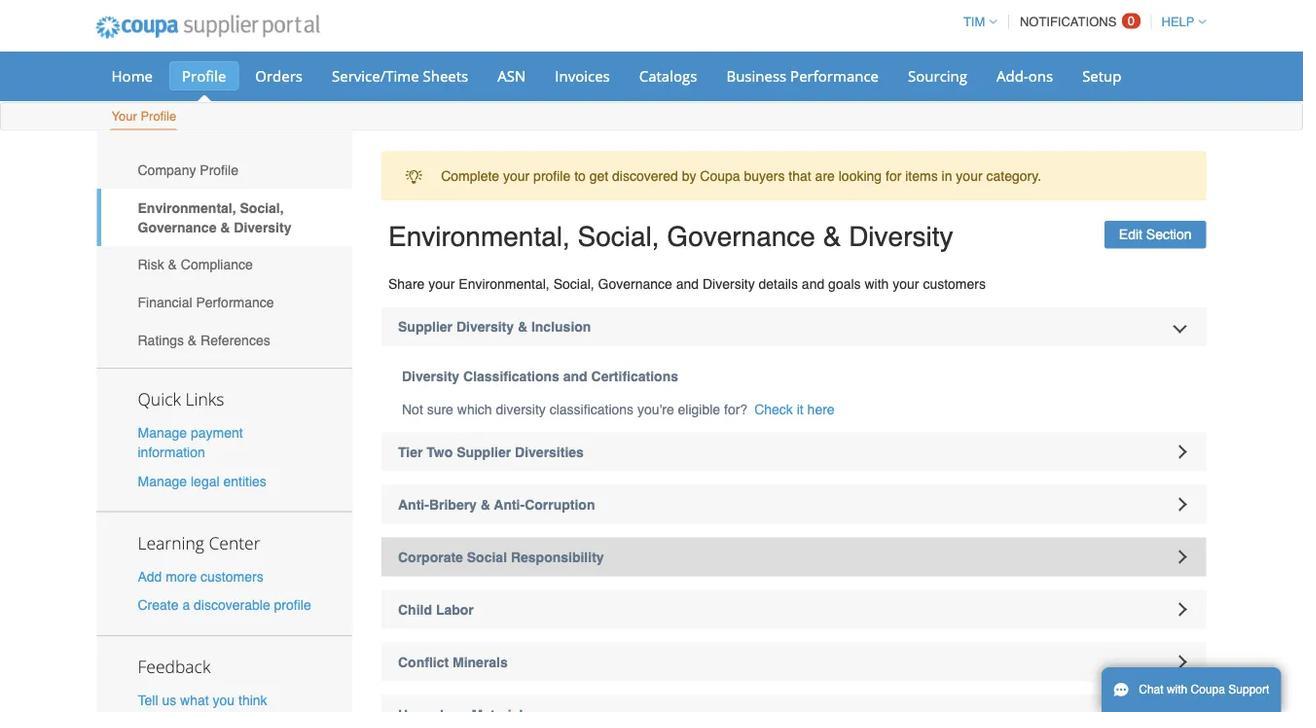 Task type: describe. For each thing, give the bounding box(es) containing it.
2 horizontal spatial and
[[802, 276, 825, 292]]

us
[[162, 693, 176, 708]]

anti-bribery & anti-corruption
[[398, 497, 595, 513]]

risk & compliance link
[[97, 246, 352, 284]]

1 vertical spatial environmental,
[[388, 221, 570, 253]]

references
[[201, 332, 270, 348]]

tier two supplier diversities button
[[382, 433, 1207, 472]]

conflict minerals heading
[[382, 643, 1207, 682]]

performance for business performance
[[791, 66, 879, 86]]

diversity down for
[[849, 221, 953, 253]]

classifications
[[550, 402, 634, 417]]

entities
[[223, 474, 267, 489]]

ratings & references
[[138, 332, 270, 348]]

you're
[[638, 402, 674, 417]]

supplier diversity & inclusion button
[[382, 307, 1207, 346]]

diversity up sure
[[402, 368, 460, 384]]

your right "goals"
[[893, 276, 919, 292]]

are
[[815, 168, 835, 184]]

1 horizontal spatial and
[[676, 276, 699, 292]]

create a discoverable profile link
[[138, 597, 311, 613]]

items
[[906, 168, 938, 184]]

manage payment information link
[[138, 426, 243, 461]]

labor
[[436, 602, 474, 618]]

details
[[759, 276, 798, 292]]

it
[[797, 402, 804, 417]]

supplier inside dropdown button
[[398, 319, 453, 334]]

certifications
[[591, 368, 678, 384]]

buyers
[[744, 168, 785, 184]]

business performance link
[[714, 61, 892, 91]]

here
[[808, 402, 835, 417]]

diversity inside 'link'
[[234, 220, 292, 235]]

diversities
[[515, 444, 584, 460]]

tier two supplier diversities heading
[[382, 433, 1207, 472]]

responsibility
[[511, 550, 604, 565]]

with inside button
[[1167, 683, 1188, 697]]

home link
[[99, 61, 165, 91]]

corporate
[[398, 550, 463, 565]]

add-
[[997, 66, 1029, 86]]

tell
[[138, 693, 158, 708]]

manage for manage legal entities
[[138, 474, 187, 489]]

conflict minerals
[[398, 655, 508, 670]]

discovered
[[612, 168, 678, 184]]

create
[[138, 597, 179, 613]]

ons
[[1029, 66, 1053, 86]]

business
[[727, 66, 787, 86]]

tim
[[964, 15, 985, 29]]

share
[[388, 276, 425, 292]]

you
[[213, 693, 235, 708]]

in
[[942, 168, 953, 184]]

asn link
[[485, 61, 539, 91]]

chat with coupa support
[[1139, 683, 1270, 697]]

environmental, social, governance & diversity inside 'link'
[[138, 200, 292, 235]]

business performance
[[727, 66, 879, 86]]

manage legal entities link
[[138, 474, 267, 489]]

& right ratings
[[188, 332, 197, 348]]

supplier inside dropdown button
[[457, 444, 511, 460]]

company profile link
[[97, 151, 352, 189]]

for
[[886, 168, 902, 184]]

& inside 'link'
[[220, 220, 230, 235]]

financial performance link
[[97, 284, 352, 321]]

complete
[[441, 168, 499, 184]]

compliance
[[181, 257, 253, 273]]

edit section link
[[1105, 221, 1207, 249]]

sourcing link
[[896, 61, 980, 91]]

invoices link
[[542, 61, 623, 91]]

classifications
[[463, 368, 560, 384]]

get
[[590, 168, 609, 184]]

anti-bribery & anti-corruption heading
[[382, 485, 1207, 524]]

tell us what you think
[[138, 693, 267, 708]]

setup link
[[1070, 61, 1135, 91]]

links
[[185, 388, 224, 411]]

child labor heading
[[382, 590, 1207, 629]]

& inside "heading"
[[481, 497, 491, 513]]

1 horizontal spatial customers
[[923, 276, 986, 292]]

profile link
[[169, 61, 239, 91]]

social
[[467, 550, 507, 565]]

2 vertical spatial social,
[[554, 276, 594, 292]]

think
[[238, 693, 267, 708]]

sure
[[427, 402, 454, 417]]

orders link
[[243, 61, 315, 91]]

tier
[[398, 444, 423, 460]]

information
[[138, 445, 205, 461]]

chat with coupa support button
[[1102, 668, 1281, 713]]

risk & compliance
[[138, 257, 253, 273]]

environmental, social, governance & diversity link
[[97, 189, 352, 246]]

2 anti- from the left
[[494, 497, 525, 513]]

social, inside 'link'
[[240, 200, 284, 216]]

1 horizontal spatial environmental, social, governance & diversity
[[388, 221, 953, 253]]

manage legal entities
[[138, 474, 267, 489]]

looking
[[839, 168, 882, 184]]

diversity inside dropdown button
[[456, 319, 514, 334]]

corruption
[[525, 497, 595, 513]]

& right risk
[[168, 257, 177, 273]]

0
[[1128, 14, 1135, 28]]

legal
[[191, 474, 220, 489]]

diversity left details
[[703, 276, 755, 292]]

corporate social responsibility heading
[[382, 538, 1207, 577]]

feedback
[[138, 655, 211, 678]]

not
[[402, 402, 423, 417]]

your right share
[[429, 276, 455, 292]]

diversity classifications and certifications
[[402, 368, 678, 384]]

manage payment information
[[138, 426, 243, 461]]

navigation containing notifications 0
[[955, 3, 1207, 41]]

invoices
[[555, 66, 610, 86]]

support
[[1229, 683, 1270, 697]]

add-ons link
[[984, 61, 1066, 91]]



Task type: locate. For each thing, give the bounding box(es) containing it.
performance right business
[[791, 66, 879, 86]]

section
[[1147, 227, 1192, 243]]

coupa left support
[[1191, 683, 1226, 697]]

service/time
[[332, 66, 419, 86]]

by
[[682, 168, 696, 184]]

0 vertical spatial performance
[[791, 66, 879, 86]]

governance up details
[[667, 221, 816, 253]]

social, down company profile link
[[240, 200, 284, 216]]

1 horizontal spatial profile
[[534, 168, 571, 184]]

risk
[[138, 257, 164, 273]]

with right "goals"
[[865, 276, 889, 292]]

to
[[574, 168, 586, 184]]

heading
[[382, 696, 1207, 713]]

quick
[[138, 388, 181, 411]]

1 vertical spatial social,
[[578, 221, 660, 253]]

governance up 'risk & compliance'
[[138, 220, 217, 235]]

1 vertical spatial with
[[1167, 683, 1188, 697]]

edit
[[1119, 227, 1143, 243]]

0 vertical spatial manage
[[138, 426, 187, 441]]

2 vertical spatial profile
[[200, 162, 238, 178]]

eligible
[[678, 402, 721, 417]]

goals
[[829, 276, 861, 292]]

child
[[398, 602, 432, 618]]

1 vertical spatial coupa
[[1191, 683, 1226, 697]]

that
[[789, 168, 812, 184]]

performance
[[791, 66, 879, 86], [196, 295, 274, 310]]

environmental,
[[138, 200, 236, 216], [388, 221, 570, 253], [459, 276, 550, 292]]

2 vertical spatial environmental,
[[459, 276, 550, 292]]

1 vertical spatial supplier
[[457, 444, 511, 460]]

environmental, social, governance & diversity
[[138, 200, 292, 235], [388, 221, 953, 253]]

profile down coupa supplier portal image
[[182, 66, 226, 86]]

0 vertical spatial profile
[[182, 66, 226, 86]]

0 horizontal spatial and
[[563, 368, 588, 384]]

supplier down "which"
[[457, 444, 511, 460]]

profile left to at top
[[534, 168, 571, 184]]

help
[[1162, 15, 1195, 29]]

setup
[[1083, 66, 1122, 86]]

0 horizontal spatial customers
[[201, 569, 263, 585]]

environmental, social, governance & diversity up share your environmental, social, governance and diversity details and goals with your customers
[[388, 221, 953, 253]]

diversity
[[496, 402, 546, 417]]

profile inside "link"
[[182, 66, 226, 86]]

your
[[503, 168, 530, 184], [956, 168, 983, 184], [429, 276, 455, 292], [893, 276, 919, 292]]

0 horizontal spatial with
[[865, 276, 889, 292]]

anti- up "corporate social responsibility"
[[494, 497, 525, 513]]

1 vertical spatial profile
[[141, 109, 176, 124]]

add more customers link
[[138, 569, 263, 585]]

0 horizontal spatial supplier
[[398, 319, 453, 334]]

1 vertical spatial profile
[[274, 597, 311, 613]]

asn
[[498, 66, 526, 86]]

1 horizontal spatial supplier
[[457, 444, 511, 460]]

coupa inside alert
[[700, 168, 740, 184]]

governance inside 'link'
[[138, 220, 217, 235]]

your profile link
[[110, 105, 177, 130]]

more
[[166, 569, 197, 585]]

1 horizontal spatial with
[[1167, 683, 1188, 697]]

manage down 'information'
[[138, 474, 187, 489]]

with
[[865, 276, 889, 292], [1167, 683, 1188, 697]]

navigation
[[955, 3, 1207, 41]]

performance for financial performance
[[196, 295, 274, 310]]

1 manage from the top
[[138, 426, 187, 441]]

diversity up classifications
[[456, 319, 514, 334]]

inclusion
[[531, 319, 591, 334]]

diversity
[[234, 220, 292, 235], [849, 221, 953, 253], [703, 276, 755, 292], [456, 319, 514, 334], [402, 368, 460, 384]]

profile inside alert
[[534, 168, 571, 184]]

sourcing
[[908, 66, 968, 86]]

environmental, down company profile at the left of page
[[138, 200, 236, 216]]

2 manage from the top
[[138, 474, 187, 489]]

complete your profile to get discovered by coupa buyers that are looking for items in your category. alert
[[382, 151, 1207, 200]]

profile
[[182, 66, 226, 86], [141, 109, 176, 124], [200, 162, 238, 178]]

0 horizontal spatial performance
[[196, 295, 274, 310]]

sheets
[[423, 66, 468, 86]]

discoverable
[[194, 597, 270, 613]]

financial performance
[[138, 295, 274, 310]]

tier two supplier diversities
[[398, 444, 584, 460]]

service/time sheets link
[[319, 61, 481, 91]]

check it here link
[[755, 400, 835, 419]]

social, down get
[[578, 221, 660, 253]]

performance up references
[[196, 295, 274, 310]]

your right the in on the top right
[[956, 168, 983, 184]]

coupa supplier portal image
[[82, 3, 333, 52]]

coupa inside button
[[1191, 683, 1226, 697]]

quick links
[[138, 388, 224, 411]]

coupa right by
[[700, 168, 740, 184]]

bribery
[[429, 497, 477, 513]]

minerals
[[453, 655, 508, 670]]

environmental, inside 'link'
[[138, 200, 236, 216]]

environmental, social, governance & diversity up compliance
[[138, 200, 292, 235]]

0 horizontal spatial environmental, social, governance & diversity
[[138, 200, 292, 235]]

your
[[111, 109, 137, 124]]

manage up 'information'
[[138, 426, 187, 441]]

home
[[111, 66, 153, 86]]

1 vertical spatial manage
[[138, 474, 187, 489]]

your profile
[[111, 109, 176, 124]]

1 vertical spatial customers
[[201, 569, 263, 585]]

0 horizontal spatial coupa
[[700, 168, 740, 184]]

notifications 0
[[1020, 14, 1135, 29]]

0 vertical spatial customers
[[923, 276, 986, 292]]

governance up certifications
[[598, 276, 672, 292]]

& up "goals"
[[823, 221, 841, 253]]

anti-
[[398, 497, 429, 513], [494, 497, 525, 513]]

your right complete
[[503, 168, 530, 184]]

1 anti- from the left
[[398, 497, 429, 513]]

environmental, up supplier diversity & inclusion at the left of the page
[[459, 276, 550, 292]]

profile for company profile
[[200, 162, 238, 178]]

help link
[[1153, 15, 1207, 29]]

0 horizontal spatial anti-
[[398, 497, 429, 513]]

and left "goals"
[[802, 276, 825, 292]]

manage for manage payment information
[[138, 426, 187, 441]]

0 vertical spatial environmental,
[[138, 200, 236, 216]]

supplier down share
[[398, 319, 453, 334]]

social, up the inclusion at the top left of page
[[554, 276, 594, 292]]

anti- down tier
[[398, 497, 429, 513]]

supplier diversity & inclusion heading
[[382, 307, 1207, 346]]

profile up environmental, social, governance & diversity 'link'
[[200, 162, 238, 178]]

1 horizontal spatial performance
[[791, 66, 879, 86]]

check
[[755, 402, 793, 417]]

conflict minerals button
[[382, 643, 1207, 682]]

catalogs
[[639, 66, 697, 86]]

and left details
[[676, 276, 699, 292]]

add-ons
[[997, 66, 1053, 86]]

1 vertical spatial performance
[[196, 295, 274, 310]]

with right chat
[[1167, 683, 1188, 697]]

profile for your profile
[[141, 109, 176, 124]]

chat
[[1139, 683, 1164, 697]]

& right bribery
[[481, 497, 491, 513]]

1 horizontal spatial coupa
[[1191, 683, 1226, 697]]

learning center
[[138, 531, 260, 554]]

1 horizontal spatial anti-
[[494, 497, 525, 513]]

center
[[209, 531, 260, 554]]

social,
[[240, 200, 284, 216], [578, 221, 660, 253], [554, 276, 594, 292]]

learning
[[138, 531, 204, 554]]

child labor
[[398, 602, 474, 618]]

manage
[[138, 426, 187, 441], [138, 474, 187, 489]]

ratings & references link
[[97, 321, 352, 359]]

0 vertical spatial profile
[[534, 168, 571, 184]]

0 vertical spatial with
[[865, 276, 889, 292]]

add more customers
[[138, 569, 263, 585]]

which
[[457, 402, 492, 417]]

& up risk & compliance link
[[220, 220, 230, 235]]

environmental, down complete
[[388, 221, 570, 253]]

financial
[[138, 295, 192, 310]]

manage inside manage payment information
[[138, 426, 187, 441]]

and up classifications
[[563, 368, 588, 384]]

payment
[[191, 426, 243, 441]]

category.
[[987, 168, 1042, 184]]

& left the inclusion at the top left of page
[[518, 319, 528, 334]]

&
[[220, 220, 230, 235], [823, 221, 841, 253], [168, 257, 177, 273], [518, 319, 528, 334], [188, 332, 197, 348], [481, 497, 491, 513]]

profile
[[534, 168, 571, 184], [274, 597, 311, 613]]

diversity up risk & compliance link
[[234, 220, 292, 235]]

profile right discoverable
[[274, 597, 311, 613]]

notifications
[[1020, 15, 1117, 29]]

create a discoverable profile
[[138, 597, 311, 613]]

what
[[180, 693, 209, 708]]

& inside heading
[[518, 319, 528, 334]]

profile right your
[[141, 109, 176, 124]]

and
[[676, 276, 699, 292], [802, 276, 825, 292], [563, 368, 588, 384]]

0 vertical spatial social,
[[240, 200, 284, 216]]

orders
[[255, 66, 303, 86]]

0 vertical spatial coupa
[[700, 168, 740, 184]]

conflict
[[398, 655, 449, 670]]

0 vertical spatial supplier
[[398, 319, 453, 334]]

0 horizontal spatial profile
[[274, 597, 311, 613]]



Task type: vqa. For each thing, say whether or not it's contained in the screenshot.
The Risk
yes



